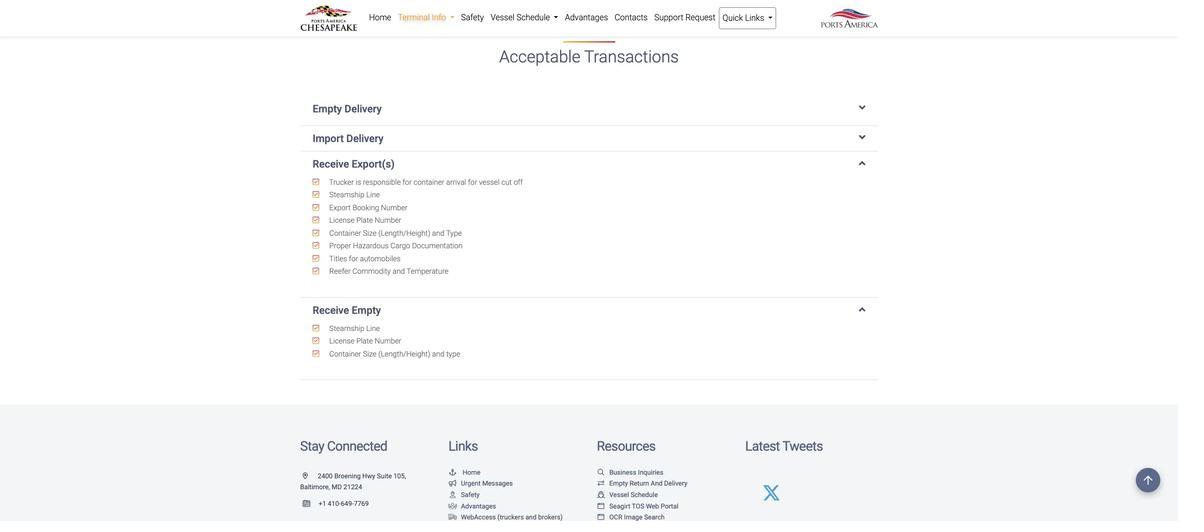 Task type: vqa. For each thing, say whether or not it's contained in the screenshot.
Breakbulk Availability
no



Task type: describe. For each thing, give the bounding box(es) containing it.
trucker
[[329, 178, 354, 187]]

tos
[[632, 502, 645, 510]]

size for container size (length/height) and type
[[363, 229, 377, 238]]

quick
[[723, 13, 743, 23]]

seagirt
[[610, 502, 631, 510]]

+1 410-649-7769
[[319, 500, 369, 508]]

contacts link
[[612, 7, 651, 28]]

import
[[313, 132, 344, 145]]

container
[[414, 178, 445, 187]]

resources
[[597, 439, 656, 454]]

documentation
[[412, 242, 463, 251]]

0 horizontal spatial links
[[449, 439, 478, 454]]

1 horizontal spatial empty
[[352, 304, 381, 316]]

1 horizontal spatial advantages link
[[562, 7, 612, 28]]

container for container size (length/height) and type
[[329, 350, 361, 359]]

reefer
[[329, 267, 351, 276]]

suite
[[377, 472, 392, 480]]

seagirt tos web portal
[[610, 502, 679, 510]]

and
[[651, 480, 663, 488]]

1 line from the top
[[366, 191, 380, 200]]

angle down image for empty
[[859, 304, 866, 314]]

2 line from the top
[[366, 324, 380, 333]]

off
[[514, 178, 523, 187]]

info
[[432, 12, 446, 22]]

automobiles
[[360, 254, 401, 263]]

empty for empty return and delivery
[[610, 480, 628, 488]]

proper
[[329, 242, 351, 251]]

import delivery
[[313, 132, 384, 145]]

receive export(s)
[[313, 158, 395, 170]]

support
[[655, 12, 684, 22]]

angle down image for delivery
[[859, 132, 866, 143]]

1 horizontal spatial for
[[403, 178, 412, 187]]

inquiries
[[638, 469, 664, 476]]

container size (length/height) and type
[[328, 350, 460, 359]]

import delivery link
[[313, 132, 866, 145]]

ship image
[[597, 492, 605, 499]]

contacts
[[615, 12, 648, 22]]

cut
[[502, 178, 512, 187]]

1 steamship from the top
[[329, 191, 365, 200]]

home link for urgent messages link
[[449, 469, 481, 476]]

seagirt tos web portal link
[[597, 502, 679, 510]]

support request link
[[651, 7, 719, 28]]

2400
[[318, 472, 333, 480]]

0 vertical spatial schedule
[[517, 12, 550, 22]]

1 horizontal spatial vessel schedule
[[610, 491, 658, 499]]

1 vertical spatial vessel
[[610, 491, 629, 499]]

quick links link
[[719, 7, 777, 29]]

receive export(s) link
[[313, 158, 866, 170]]

empty delivery link
[[313, 102, 866, 115]]

titles
[[329, 254, 347, 263]]

(length/height) for type
[[378, 350, 430, 359]]

receive empty
[[313, 304, 381, 316]]

trucker is responsible for container arrival for vessel cut off
[[328, 178, 523, 187]]

portal
[[661, 502, 679, 510]]

empty return and delivery
[[610, 480, 688, 488]]

105,
[[394, 472, 406, 480]]

2 plate from the top
[[356, 337, 373, 346]]

stay
[[300, 439, 324, 454]]

type
[[446, 350, 460, 359]]

reefer commodity and temperature
[[328, 267, 449, 276]]

business inquiries
[[610, 469, 664, 476]]

business inquiries link
[[597, 469, 664, 476]]

browser image
[[597, 503, 605, 510]]

angle down image for delivery
[[859, 102, 866, 113]]

delivery for empty delivery
[[345, 102, 382, 115]]

0 vertical spatial number
[[381, 203, 408, 212]]

receive empty link
[[313, 304, 866, 316]]

request
[[686, 12, 716, 22]]

stay connected
[[300, 439, 387, 454]]

hand receiving image
[[449, 503, 457, 510]]

urgent messages
[[461, 480, 513, 488]]

quick links
[[723, 13, 766, 23]]

browser image
[[597, 515, 605, 521]]

export(s)
[[352, 158, 395, 170]]

and for type
[[432, 229, 445, 238]]

web
[[646, 502, 659, 510]]

proper hazardous cargo documentation
[[328, 242, 463, 251]]

21224
[[344, 483, 362, 491]]

angle down image for export(s)
[[859, 158, 866, 168]]

terminal info
[[398, 12, 448, 22]]

1 horizontal spatial vessel schedule link
[[597, 491, 658, 499]]

2 steamship line from the top
[[328, 324, 380, 333]]

truck container image
[[449, 515, 457, 521]]

safety link for urgent messages link
[[449, 491, 480, 499]]

1 vertical spatial schedule
[[631, 491, 658, 499]]

0 vertical spatial advantages
[[565, 12, 608, 22]]

exchange image
[[597, 481, 605, 488]]

business
[[610, 469, 636, 476]]

type
[[446, 229, 462, 238]]

tweets
[[783, 439, 823, 454]]

container size (length/height) and type
[[328, 229, 462, 238]]

go to top image
[[1136, 468, 1161, 493]]

latest tweets
[[745, 439, 823, 454]]

2400 broening hwy suite 105, baltimore, md 21224 link
[[300, 472, 406, 491]]

transactions
[[584, 47, 679, 67]]

export booking number
[[328, 203, 408, 212]]

titles for automobiles
[[328, 254, 401, 263]]

2400 broening hwy suite 105, baltimore, md 21224
[[300, 472, 406, 491]]

1 vertical spatial home
[[463, 469, 481, 476]]

booking
[[353, 203, 379, 212]]

2 license from the top
[[329, 337, 355, 346]]

terminal
[[398, 12, 430, 22]]

2 vertical spatial delivery
[[664, 480, 688, 488]]

2 horizontal spatial for
[[468, 178, 477, 187]]

delivery for import delivery
[[346, 132, 384, 145]]

acceptable transactions
[[499, 47, 679, 67]]

anchor image
[[449, 470, 457, 476]]

0 horizontal spatial vessel schedule link
[[487, 7, 562, 28]]

arrival
[[446, 178, 466, 187]]



Task type: locate. For each thing, give the bounding box(es) containing it.
home link for terminal info link
[[366, 7, 395, 28]]

0 vertical spatial receive
[[313, 158, 349, 170]]

responsible
[[363, 178, 401, 187]]

0 horizontal spatial advantages
[[461, 502, 496, 510]]

receive for receive empty
[[313, 304, 349, 316]]

1 vertical spatial steamship
[[329, 324, 365, 333]]

1 vertical spatial and
[[393, 267, 405, 276]]

for left the container
[[403, 178, 412, 187]]

0 horizontal spatial home link
[[366, 7, 395, 28]]

steamship
[[329, 191, 365, 200], [329, 324, 365, 333]]

1 vertical spatial plate
[[356, 337, 373, 346]]

vessel schedule link up seagirt
[[597, 491, 658, 499]]

for right arrival
[[468, 178, 477, 187]]

2 angle down image from the top
[[859, 158, 866, 168]]

license plate number down booking
[[328, 216, 401, 225]]

receive
[[313, 158, 349, 170], [313, 304, 349, 316]]

broening
[[334, 472, 361, 480]]

0 vertical spatial safety
[[461, 12, 484, 22]]

1 steamship line from the top
[[328, 191, 380, 200]]

links up anchor image
[[449, 439, 478, 454]]

1 vertical spatial size
[[363, 350, 377, 359]]

container
[[329, 229, 361, 238], [329, 350, 361, 359]]

line
[[366, 191, 380, 200], [366, 324, 380, 333]]

connected
[[327, 439, 387, 454]]

0 vertical spatial size
[[363, 229, 377, 238]]

steamship line down is
[[328, 191, 380, 200]]

1 vertical spatial vessel schedule
[[610, 491, 658, 499]]

1 vertical spatial advantages link
[[449, 502, 496, 510]]

1 license from the top
[[329, 216, 355, 225]]

2 horizontal spatial empty
[[610, 480, 628, 488]]

0 vertical spatial vessel
[[491, 12, 515, 22]]

hwy
[[362, 472, 375, 480]]

0 vertical spatial license
[[329, 216, 355, 225]]

0 vertical spatial home link
[[366, 7, 395, 28]]

angle down image inside empty delivery link
[[859, 102, 866, 113]]

vessel schedule up the seagirt tos web portal link
[[610, 491, 658, 499]]

1 safety from the top
[[461, 12, 484, 22]]

export
[[329, 203, 351, 212]]

and up documentation
[[432, 229, 445, 238]]

vessel
[[491, 12, 515, 22], [610, 491, 629, 499]]

home left terminal
[[369, 12, 391, 22]]

receive for receive export(s)
[[313, 158, 349, 170]]

1 vertical spatial links
[[449, 439, 478, 454]]

terminal info link
[[395, 7, 458, 28]]

urgent
[[461, 480, 481, 488]]

delivery up export(s) on the left of page
[[346, 132, 384, 145]]

1 vertical spatial license
[[329, 337, 355, 346]]

1 horizontal spatial schedule
[[631, 491, 658, 499]]

baltimore,
[[300, 483, 330, 491]]

messages
[[482, 480, 513, 488]]

angle down image
[[859, 102, 866, 113], [859, 158, 866, 168]]

size for container size (length/height) and type
[[363, 350, 377, 359]]

0 vertical spatial plate
[[356, 216, 373, 225]]

home link left terminal
[[366, 7, 395, 28]]

search image
[[597, 470, 605, 476]]

plate up container size (length/height) and type
[[356, 337, 373, 346]]

1 vertical spatial empty
[[352, 304, 381, 316]]

temperature
[[407, 267, 449, 276]]

md
[[332, 483, 342, 491]]

0 horizontal spatial advantages link
[[449, 502, 496, 510]]

2 safety from the top
[[461, 491, 480, 499]]

license plate number
[[328, 216, 401, 225], [328, 337, 401, 346]]

0 vertical spatial safety link
[[458, 7, 487, 28]]

(length/height) left type
[[378, 350, 430, 359]]

(length/height) up cargo
[[378, 229, 430, 238]]

0 vertical spatial links
[[745, 13, 764, 23]]

1 receive from the top
[[313, 158, 349, 170]]

angle down image inside receive export(s) link
[[859, 158, 866, 168]]

1 vertical spatial (length/height)
[[378, 350, 430, 359]]

0 vertical spatial delivery
[[345, 102, 382, 115]]

empty down commodity
[[352, 304, 381, 316]]

commodity
[[353, 267, 391, 276]]

1 vertical spatial angle down image
[[859, 304, 866, 314]]

1 vertical spatial safety
[[461, 491, 480, 499]]

size up hazardous
[[363, 229, 377, 238]]

schedule up the seagirt tos web portal
[[631, 491, 658, 499]]

steamship down trucker
[[329, 191, 365, 200]]

empty up import
[[313, 102, 342, 115]]

safety
[[461, 12, 484, 22], [461, 491, 480, 499]]

hazardous
[[353, 242, 389, 251]]

is
[[356, 178, 361, 187]]

1 vertical spatial license plate number
[[328, 337, 401, 346]]

angle down image
[[859, 132, 866, 143], [859, 304, 866, 314]]

1 vertical spatial home link
[[449, 469, 481, 476]]

0 horizontal spatial empty
[[313, 102, 342, 115]]

schedule up the acceptable
[[517, 12, 550, 22]]

steamship down receive empty
[[329, 324, 365, 333]]

plate down booking
[[356, 216, 373, 225]]

2 container from the top
[[329, 350, 361, 359]]

(length/height) for type
[[378, 229, 430, 238]]

acceptable
[[499, 47, 581, 67]]

0 vertical spatial advantages link
[[562, 7, 612, 28]]

0 horizontal spatial vessel
[[491, 12, 515, 22]]

0 horizontal spatial vessel schedule
[[491, 12, 552, 22]]

schedule
[[517, 12, 550, 22], [631, 491, 658, 499]]

home up urgent
[[463, 469, 481, 476]]

2 (length/height) from the top
[[378, 350, 430, 359]]

angle down image inside import delivery link
[[859, 132, 866, 143]]

delivery right and
[[664, 480, 688, 488]]

7769
[[354, 500, 369, 508]]

1 container from the top
[[329, 229, 361, 238]]

vessel
[[479, 178, 500, 187]]

1 horizontal spatial home
[[463, 469, 481, 476]]

advantages link up acceptable transactions
[[562, 7, 612, 28]]

license down receive empty
[[329, 337, 355, 346]]

1 horizontal spatial vessel
[[610, 491, 629, 499]]

0 vertical spatial vessel schedule link
[[487, 7, 562, 28]]

0 vertical spatial vessel schedule
[[491, 12, 552, 22]]

vessel schedule link up the acceptable
[[487, 7, 562, 28]]

410-
[[328, 500, 341, 508]]

container down receive empty
[[329, 350, 361, 359]]

0 vertical spatial license plate number
[[328, 216, 401, 225]]

line up export booking number
[[366, 191, 380, 200]]

empty down business
[[610, 480, 628, 488]]

advantages link
[[562, 7, 612, 28], [449, 502, 496, 510]]

safety right info
[[461, 12, 484, 22]]

support request
[[655, 12, 716, 22]]

1 vertical spatial receive
[[313, 304, 349, 316]]

latest
[[745, 439, 780, 454]]

for right titles
[[349, 254, 358, 263]]

safety link for terminal info link
[[458, 7, 487, 28]]

0 vertical spatial empty
[[313, 102, 342, 115]]

and left type
[[432, 350, 445, 359]]

delivery
[[345, 102, 382, 115], [346, 132, 384, 145], [664, 480, 688, 488]]

urgent messages link
[[449, 480, 513, 488]]

steamship line down receive empty
[[328, 324, 380, 333]]

2 license plate number from the top
[[328, 337, 401, 346]]

1 vertical spatial number
[[375, 216, 401, 225]]

0 vertical spatial and
[[432, 229, 445, 238]]

return
[[630, 480, 649, 488]]

steamship line
[[328, 191, 380, 200], [328, 324, 380, 333]]

user hard hat image
[[449, 492, 457, 499]]

1 angle down image from the top
[[859, 132, 866, 143]]

1 vertical spatial container
[[329, 350, 361, 359]]

1 vertical spatial vessel schedule link
[[597, 491, 658, 499]]

2 vertical spatial empty
[[610, 480, 628, 488]]

size
[[363, 229, 377, 238], [363, 350, 377, 359]]

links
[[745, 13, 764, 23], [449, 439, 478, 454]]

receive down reefer
[[313, 304, 349, 316]]

0 vertical spatial (length/height)
[[378, 229, 430, 238]]

+1
[[319, 500, 326, 508]]

license down export
[[329, 216, 355, 225]]

tab list containing empty delivery
[[300, 92, 878, 380]]

bullhorn image
[[449, 481, 457, 488]]

empty
[[313, 102, 342, 115], [352, 304, 381, 316], [610, 480, 628, 488]]

1 horizontal spatial advantages
[[565, 12, 608, 22]]

and down automobiles
[[393, 267, 405, 276]]

(length/height)
[[378, 229, 430, 238], [378, 350, 430, 359]]

safety down urgent
[[461, 491, 480, 499]]

1 vertical spatial line
[[366, 324, 380, 333]]

empty for empty delivery
[[313, 102, 342, 115]]

0 horizontal spatial schedule
[[517, 12, 550, 22]]

1 horizontal spatial links
[[745, 13, 764, 23]]

safety link
[[458, 7, 487, 28], [449, 491, 480, 499]]

home link up urgent
[[449, 469, 481, 476]]

advantages link down user hard hat image
[[449, 502, 496, 510]]

license
[[329, 216, 355, 225], [329, 337, 355, 346]]

vessel schedule up the acceptable
[[491, 12, 552, 22]]

0 vertical spatial line
[[366, 191, 380, 200]]

advantages up acceptable transactions
[[565, 12, 608, 22]]

cargo
[[391, 242, 410, 251]]

tab list
[[300, 92, 878, 380]]

0 vertical spatial steamship
[[329, 191, 365, 200]]

empty return and delivery link
[[597, 480, 688, 488]]

1 vertical spatial angle down image
[[859, 158, 866, 168]]

0 vertical spatial angle down image
[[859, 132, 866, 143]]

1 license plate number from the top
[[328, 216, 401, 225]]

2 receive from the top
[[313, 304, 349, 316]]

empty delivery
[[313, 102, 382, 115]]

1 (length/height) from the top
[[378, 229, 430, 238]]

advantages down urgent messages link
[[461, 502, 496, 510]]

0 vertical spatial home
[[369, 12, 391, 22]]

649-
[[341, 500, 354, 508]]

line down receive empty
[[366, 324, 380, 333]]

0 horizontal spatial home
[[369, 12, 391, 22]]

map marker alt image
[[303, 473, 316, 480]]

1 vertical spatial safety link
[[449, 491, 480, 499]]

1 plate from the top
[[356, 216, 373, 225]]

for
[[403, 178, 412, 187], [468, 178, 477, 187], [349, 254, 358, 263]]

1 size from the top
[[363, 229, 377, 238]]

2 vertical spatial number
[[375, 337, 401, 346]]

size down receive empty
[[363, 350, 377, 359]]

vessel schedule inside vessel schedule link
[[491, 12, 552, 22]]

1 angle down image from the top
[[859, 102, 866, 113]]

plate
[[356, 216, 373, 225], [356, 337, 373, 346]]

1 horizontal spatial home link
[[449, 469, 481, 476]]

delivery up 'import delivery'
[[345, 102, 382, 115]]

1 vertical spatial delivery
[[346, 132, 384, 145]]

1 vertical spatial steamship line
[[328, 324, 380, 333]]

0 horizontal spatial for
[[349, 254, 358, 263]]

0 vertical spatial container
[[329, 229, 361, 238]]

links right quick
[[745, 13, 764, 23]]

safety link right info
[[458, 7, 487, 28]]

2 size from the top
[[363, 350, 377, 359]]

container for container size (length/height) and type
[[329, 229, 361, 238]]

container up proper
[[329, 229, 361, 238]]

2 vertical spatial and
[[432, 350, 445, 359]]

home
[[369, 12, 391, 22], [463, 469, 481, 476]]

2 steamship from the top
[[329, 324, 365, 333]]

2 angle down image from the top
[[859, 304, 866, 314]]

+1 410-649-7769 link
[[300, 500, 369, 508]]

and for type
[[432, 350, 445, 359]]

license plate number up container size (length/height) and type
[[328, 337, 401, 346]]

angle down image inside receive empty link
[[859, 304, 866, 314]]

safety link down urgent
[[449, 491, 480, 499]]

0 vertical spatial steamship line
[[328, 191, 380, 200]]

1 vertical spatial advantages
[[461, 502, 496, 510]]

receive up trucker
[[313, 158, 349, 170]]

phone office image
[[303, 501, 319, 508]]

0 vertical spatial angle down image
[[859, 102, 866, 113]]



